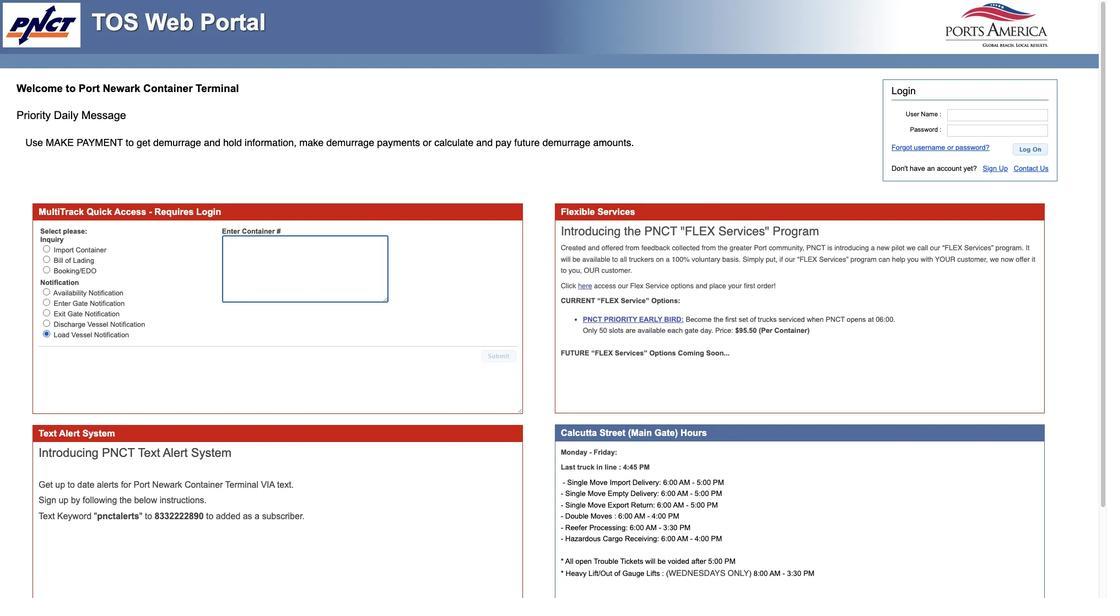 Task type: describe. For each thing, give the bounding box(es) containing it.
access
[[114, 207, 146, 217]]

gripsmall diagonal se image
[[515, 406, 522, 413]]

options:
[[652, 297, 681, 305]]

introducing pnct text alert system
[[39, 446, 232, 460]]

your
[[729, 282, 742, 290]]

current
[[561, 297, 596, 305]]

0 horizontal spatial or
[[423, 137, 432, 148]]

2 vertical spatial our
[[618, 282, 629, 290]]

log
[[1020, 145, 1031, 153]]

- single move import delivery: 6:00 am - 5:00 pm - single move empty delivery: 6:00 am - 5:00 pm - single move export return: 6:00 am - 5:00 pm - double moves : 6:00 am - 4:00 pm - reefer processing: 6:00 am - 3:30 pm - hazardous cargo receiving: 6:00 am - 4:00 pm
[[561, 479, 729, 543]]

only
[[728, 569, 750, 578]]

submit
[[488, 352, 510, 359]]

06:00.
[[876, 315, 896, 323]]

5:00 down hours
[[697, 479, 711, 487]]

feedback
[[642, 244, 670, 252]]

alerts
[[97, 480, 119, 490]]

the inside pnct priority early bird: become the first set of trucks serviced when pnct opens at 06:00. only 50 slots are available each gate day. price: $95.50 (per container)
[[714, 315, 724, 323]]

click
[[561, 282, 576, 290]]

: right password at the top right of the page
[[940, 126, 942, 133]]

enter gate notification
[[54, 300, 125, 308]]

1 vertical spatial we
[[991, 255, 1000, 264]]

and left pay on the top
[[477, 137, 493, 148]]

name
[[922, 111, 939, 117]]

1 vertical spatial sign
[[39, 496, 56, 505]]

multitrack
[[39, 207, 84, 217]]

bird:
[[665, 315, 684, 323]]

instructions.
[[160, 496, 207, 505]]

customer,
[[958, 255, 989, 264]]

pnct right when
[[826, 315, 845, 323]]

introducing for introducing the pnct "flex services" program
[[561, 224, 621, 238]]

notification for discharge vessel notification
[[110, 321, 145, 329]]

1 horizontal spatial alert
[[163, 446, 188, 460]]

0 vertical spatial first
[[744, 282, 756, 290]]

requires
[[155, 207, 194, 217]]

our
[[584, 267, 600, 275]]

on
[[1033, 145, 1042, 153]]

and inside created and offered from feedback collected from the greater port community, pnct is introducing a new pilot we call our "flex services" program. it will be available to all truckers on a 100% voluntary basis. simply put, if our "flex services" program can help you with your customer, we now offer it to you, our customer.
[[588, 244, 600, 252]]

welcome
[[17, 83, 63, 94]]

please:
[[63, 227, 87, 235]]

soon...
[[707, 349, 730, 357]]

text.
[[277, 480, 294, 490]]

cargo
[[603, 535, 623, 543]]

basis.
[[723, 255, 741, 264]]

text for keyword
[[39, 512, 55, 521]]

1 horizontal spatial or
[[948, 144, 954, 152]]

coming
[[678, 349, 705, 357]]

: right "name"
[[940, 111, 942, 117]]

as
[[243, 512, 252, 521]]

the down 'services'
[[625, 224, 641, 238]]

all
[[566, 558, 574, 566]]

0 vertical spatial we
[[907, 244, 916, 252]]

password?
[[956, 144, 990, 152]]

program
[[851, 255, 877, 264]]

access
[[594, 282, 616, 290]]

4:00 pm
[[652, 512, 680, 521]]

1 demurrage from the left
[[153, 137, 201, 148]]

introducing for introducing pnct text alert system
[[39, 446, 99, 460]]

customer.
[[602, 267, 633, 275]]

pnct up for
[[102, 446, 135, 460]]

open
[[576, 558, 592, 566]]

program.
[[996, 244, 1024, 252]]

password :
[[911, 126, 942, 133]]

4:45
[[623, 463, 638, 472]]

5:00 right 'after'
[[709, 558, 723, 566]]

"flex up your
[[943, 244, 963, 252]]

* heavy lift/out of gauge lifts : (
[[561, 569, 669, 578]]

$95.50
[[736, 326, 757, 335]]

monday - friday:
[[561, 448, 618, 457]]

0 vertical spatial delivery:
[[633, 479, 662, 487]]

text alert system
[[39, 428, 115, 439]]

payments
[[377, 137, 420, 148]]

forgot username or password? link
[[892, 144, 990, 152]]

discharge vessel notification
[[54, 321, 145, 329]]

below
[[134, 496, 157, 505]]

0 horizontal spatial of
[[65, 256, 71, 265]]

2 vertical spatial move
[[588, 501, 606, 509]]

amounts.
[[594, 137, 634, 148]]

services
[[598, 207, 636, 217]]

user
[[906, 111, 920, 117]]

tickets
[[621, 558, 644, 566]]

tos web portal
[[92, 9, 266, 35]]

pm inside "wednesdays only ) 8:00 am - 3:30 pm"
[[804, 569, 815, 578]]

0 vertical spatial login
[[892, 85, 916, 96]]

program
[[773, 224, 820, 238]]

0 vertical spatial our
[[931, 244, 941, 252]]

return:
[[631, 501, 656, 509]]

processing:
[[590, 524, 628, 532]]

1 vertical spatial single
[[566, 490, 586, 498]]

: inside "- single move import delivery: 6:00 am - 5:00 pm - single move empty delivery: 6:00 am - 5:00 pm - single move export return: 6:00 am - 5:00 pm - double moves : 6:00 am - 4:00 pm - reefer processing: 6:00 am - 3:30 pm - hazardous cargo receiving: 6:00 am - 4:00 pm"
[[615, 512, 617, 521]]

to left all in the top of the page
[[613, 255, 618, 264]]

tos
[[92, 9, 139, 35]]

0 vertical spatial sign
[[983, 164, 998, 173]]

1 vertical spatial text
[[138, 446, 160, 460]]

priority daily message
[[17, 109, 132, 121]]

on
[[656, 255, 664, 264]]

forgot
[[892, 144, 913, 152]]

last
[[561, 463, 576, 472]]

voluntary
[[692, 255, 721, 264]]

here
[[578, 282, 593, 290]]

to left added
[[206, 512, 214, 521]]

#
[[277, 227, 281, 235]]

hours
[[681, 428, 707, 438]]

0 horizontal spatial a
[[255, 512, 260, 521]]

1 vertical spatial delivery:
[[631, 490, 660, 498]]

monday -
[[561, 448, 592, 457]]

pnct up only
[[583, 315, 602, 323]]

created and offered from feedback collected from the greater port community, pnct is introducing a new pilot we call our "flex services" program. it will be available to all truckers on a 100% voluntary basis. simply put, if our "flex services" program can help you with your customer, we now offer it to you, our customer.
[[561, 244, 1036, 275]]

click here access our flex service options and place your first order!
[[561, 282, 778, 290]]

* all open trouble tickets will be voided after 5:00 pm
[[561, 558, 736, 566]]

load vessel notification
[[54, 331, 129, 339]]

day. price:
[[701, 326, 734, 335]]

introducing the pnct "flex services" program
[[561, 224, 820, 238]]

notification up enter gate notification
[[89, 289, 124, 297]]

contact us
[[1014, 164, 1049, 173]]

if
[[780, 255, 784, 264]]

0 vertical spatial import
[[54, 246, 74, 254]]

pay
[[496, 137, 512, 148]]

of inside pnct priority early bird: become the first set of trucks serviced when pnct opens at 06:00. only 50 slots are available each gate day. price: $95.50 (per container)
[[751, 315, 756, 323]]

text for alert
[[39, 428, 57, 439]]

subscriber.
[[262, 512, 305, 521]]

get
[[39, 480, 53, 490]]

friday:
[[594, 448, 618, 457]]

by
[[71, 496, 80, 505]]

us
[[1041, 164, 1049, 173]]

contact
[[1014, 164, 1039, 173]]

trouble
[[594, 558, 619, 566]]

(
[[667, 569, 669, 578]]

user name :
[[906, 111, 942, 117]]

when
[[807, 315, 824, 323]]

it
[[1026, 244, 1030, 252]]

- inside "wednesdays only ) 8:00 am - 3:30 pm"
[[783, 569, 786, 578]]

and left hold at top
[[204, 137, 221, 148]]

use make payment to get demurrage and hold information, make demurrage payments or calculate and pay future demurrage amounts.
[[25, 137, 634, 148]]

am inside "wednesdays only ) 8:00 am - 3:30 pm"
[[770, 569, 781, 578]]

2 vertical spatial services"
[[615, 349, 648, 357]]

* for * heavy lift/out of gauge lifts : (
[[561, 569, 564, 578]]

0 vertical spatial move
[[590, 479, 608, 487]]

0 vertical spatial a
[[871, 244, 875, 252]]

1 horizontal spatial will
[[646, 558, 656, 566]]

notification inside booking/edo notification
[[40, 279, 79, 287]]

gate for exit
[[68, 310, 83, 318]]



Task type: vqa. For each thing, say whether or not it's contained in the screenshot.
Reserved.
no



Task type: locate. For each thing, give the bounding box(es) containing it.
(per
[[759, 326, 773, 335]]

None radio
[[43, 256, 50, 263], [43, 310, 50, 317], [43, 320, 50, 327], [43, 256, 50, 263], [43, 310, 50, 317], [43, 320, 50, 327]]

0 vertical spatial introducing
[[561, 224, 621, 238]]

serviced
[[779, 315, 805, 323]]

of right set
[[751, 315, 756, 323]]

to up priority daily message
[[66, 83, 76, 94]]

0 horizontal spatial system
[[82, 428, 115, 439]]

future "flex services" options coming soon...
[[561, 349, 730, 357]]

information,
[[245, 137, 297, 148]]

0 vertical spatial up
[[55, 480, 65, 490]]

5:00 up 4:00
[[695, 490, 709, 498]]

1 * from the top
[[561, 558, 564, 566]]

2 vertical spatial text
[[39, 512, 55, 521]]

from up all in the top of the page
[[626, 244, 640, 252]]

2 from from the left
[[702, 244, 716, 252]]

1 horizontal spatial be
[[658, 558, 666, 566]]

0 vertical spatial *
[[561, 558, 564, 566]]

services"
[[965, 244, 994, 252], [820, 255, 849, 264], [615, 349, 648, 357]]

available inside created and offered from feedback collected from the greater port community, pnct is introducing a new pilot we call our "flex services" program. it will be available to all truckers on a 100% voluntary basis. simply put, if our "flex services" program can help you with your customer, we now offer it to you, our customer.
[[583, 255, 611, 264]]

1 horizontal spatial services"
[[820, 255, 849, 264]]

1 horizontal spatial first
[[744, 282, 756, 290]]

delivery:
[[633, 479, 662, 487], [631, 490, 660, 498]]

be up lifts
[[658, 558, 666, 566]]

" down below
[[139, 512, 142, 521]]

will up lifts
[[646, 558, 656, 566]]

* left all
[[561, 558, 564, 566]]

place
[[710, 282, 727, 290]]

gate
[[685, 326, 699, 335]]

* for * all open trouble tickets will be voided after 5:00 pm
[[561, 558, 564, 566]]

import container
[[54, 246, 106, 254]]

1 vertical spatial alert
[[163, 446, 188, 460]]

0 horizontal spatial our
[[618, 282, 629, 290]]

2 horizontal spatial a
[[871, 244, 875, 252]]

5:00 right am -
[[691, 501, 705, 509]]

load
[[54, 331, 70, 339]]

: right line
[[619, 463, 622, 472]]

)
[[750, 569, 752, 578]]

enter up exit
[[54, 300, 71, 308]]

0 horizontal spatial "
[[94, 512, 97, 521]]

0 horizontal spatial sign
[[39, 496, 56, 505]]

1 horizontal spatial import
[[610, 479, 631, 487]]

gate)
[[655, 428, 678, 438]]

demurrage right make
[[327, 137, 375, 148]]

exit gate notification
[[54, 310, 120, 318]]

notification
[[40, 279, 79, 287], [89, 289, 124, 297], [90, 300, 125, 308], [85, 310, 120, 318], [110, 321, 145, 329], [94, 331, 129, 339]]

will down created
[[561, 255, 571, 264]]

import up empty at the right
[[610, 479, 631, 487]]

terminal
[[196, 83, 239, 94], [225, 480, 259, 490]]

you
[[908, 255, 919, 264]]

opens
[[847, 315, 867, 323]]

a left new
[[871, 244, 875, 252]]

1 horizontal spatial enter
[[222, 227, 240, 235]]

notification up availability
[[40, 279, 79, 287]]

vessel down discharge
[[71, 331, 92, 339]]

calcutta street (main gate) hours
[[561, 428, 707, 438]]

1 horizontal spatial port
[[134, 480, 150, 490]]

a right "on"
[[666, 255, 670, 264]]

notification for exit gate notification
[[85, 310, 120, 318]]

introducing down text alert system
[[39, 446, 99, 460]]

0 horizontal spatial demurrage
[[153, 137, 201, 148]]

alert up date
[[59, 428, 80, 439]]

0 vertical spatial system
[[82, 428, 115, 439]]

our
[[931, 244, 941, 252], [786, 255, 796, 264], [618, 282, 629, 290]]

notification up load vessel notification
[[110, 321, 145, 329]]

0 vertical spatial port
[[79, 83, 100, 94]]

1 horizontal spatial introducing
[[561, 224, 621, 238]]

"flex down 50
[[592, 349, 613, 357]]

to left date
[[68, 480, 75, 490]]

1 vertical spatial up
[[59, 496, 69, 505]]

-
[[149, 207, 152, 217], [563, 479, 566, 487], [693, 479, 695, 487], [561, 490, 564, 498], [691, 490, 693, 498], [561, 501, 564, 509], [561, 512, 564, 521], [648, 512, 650, 521], [561, 524, 564, 532], [659, 524, 662, 532], [561, 535, 564, 543], [691, 535, 693, 543], [783, 569, 786, 578]]

1 horizontal spatial "
[[139, 512, 142, 521]]

import inside "- single move import delivery: 6:00 am - 5:00 pm - single move empty delivery: 6:00 am - 5:00 pm - single move export return: 6:00 am - 5:00 pm - double moves : 6:00 am - 4:00 pm - reefer processing: 6:00 am - 3:30 pm - hazardous cargo receiving: 6:00 am - 4:00 pm"
[[610, 479, 631, 487]]

pnct
[[645, 224, 678, 238], [807, 244, 826, 252], [583, 315, 602, 323], [826, 315, 845, 323], [102, 446, 135, 460]]

pnct left is
[[807, 244, 826, 252]]

account
[[938, 164, 962, 173]]

0 vertical spatial single
[[568, 479, 588, 487]]

vessel for discharge
[[88, 321, 108, 329]]

pnct priority early bird: become the first set of trucks serviced when pnct opens at 06:00. only 50 slots are available each gate day. price: $95.50 (per container)
[[583, 315, 896, 335]]

0 vertical spatial text
[[39, 428, 57, 439]]

vessel up load vessel notification
[[88, 321, 108, 329]]

0 horizontal spatial services"
[[615, 349, 648, 357]]

0 horizontal spatial import
[[54, 246, 74, 254]]

1 horizontal spatial 3:30
[[788, 569, 802, 578]]

empty
[[608, 490, 629, 498]]

1 horizontal spatial system
[[191, 446, 232, 460]]

0 vertical spatial newark
[[103, 83, 140, 94]]

system
[[82, 428, 115, 439], [191, 446, 232, 460]]

single
[[568, 479, 588, 487], [566, 490, 586, 498], [566, 501, 586, 509]]

1 vertical spatial terminal
[[225, 480, 259, 490]]

and left offered
[[588, 244, 600, 252]]

0 horizontal spatial first
[[726, 315, 737, 323]]

1 vertical spatial our
[[786, 255, 796, 264]]

1 vertical spatial login
[[196, 207, 221, 217]]

up left by
[[59, 496, 69, 505]]

a right as
[[255, 512, 260, 521]]

am -
[[673, 501, 689, 509]]

keyword
[[57, 512, 92, 521]]

* left heavy
[[561, 569, 564, 578]]

only
[[583, 326, 598, 335]]

receiving:
[[625, 535, 660, 543]]

introducing
[[835, 244, 869, 252]]

demurrage right get
[[153, 137, 201, 148]]

voided
[[668, 558, 690, 566]]

1 horizontal spatial demurrage
[[327, 137, 375, 148]]

am
[[680, 479, 691, 487], [678, 490, 689, 498], [635, 512, 646, 521], [646, 524, 657, 532], [678, 535, 689, 543], [770, 569, 781, 578]]

or right username
[[948, 144, 954, 152]]

0 horizontal spatial introducing
[[39, 446, 99, 460]]

first left set
[[726, 315, 737, 323]]

first inside pnct priority early bird: become the first set of trucks serviced when pnct opens at 06:00. only 50 slots are available each gate day. price: $95.50 (per container)
[[726, 315, 737, 323]]

3:30 inside "- single move import delivery: 6:00 am - 5:00 pm - single move empty delivery: 6:00 am - 5:00 pm - single move export return: 6:00 am - 5:00 pm - double moves : 6:00 am - 4:00 pm - reefer processing: 6:00 am - 3:30 pm - hazardous cargo receiving: 6:00 am - 4:00 pm"
[[664, 524, 678, 532]]

text left keyword
[[39, 512, 55, 521]]

services" down are
[[615, 349, 648, 357]]

delivery: down 4:45
[[633, 479, 662, 487]]

up
[[1000, 164, 1009, 173]]

0 horizontal spatial be
[[573, 255, 581, 264]]

text up 'get up to date alerts for port newark container terminal via text.'
[[138, 446, 160, 460]]

be up "you,"
[[573, 255, 581, 264]]

in
[[597, 463, 603, 472]]

2 vertical spatial of
[[615, 569, 621, 578]]

will inside created and offered from feedback collected from the greater port community, pnct is introducing a new pilot we call our "flex services" program. it will be available to all truckers on a 100% voluntary basis. simply put, if our "flex services" program can help you with your customer, we now offer it to you, our customer.
[[561, 255, 571, 264]]

daily
[[54, 109, 78, 121]]

port
[[79, 83, 100, 94], [754, 244, 767, 252], [134, 480, 150, 490]]

demurrage
[[153, 137, 201, 148], [327, 137, 375, 148], [543, 137, 591, 148]]

flexible
[[561, 207, 595, 217]]

3:30 right 8:00 at right bottom
[[788, 569, 802, 578]]

0 vertical spatial gate
[[73, 300, 88, 308]]

moves
[[591, 512, 613, 521]]

1 horizontal spatial login
[[892, 85, 916, 96]]

0 vertical spatial alert
[[59, 428, 80, 439]]

we up you
[[907, 244, 916, 252]]

2 horizontal spatial services"
[[965, 244, 994, 252]]

to left get
[[126, 137, 134, 148]]

2 * from the top
[[561, 569, 564, 578]]

: left "("
[[662, 569, 664, 578]]

of right bill
[[65, 256, 71, 265]]

1 vertical spatial first
[[726, 315, 737, 323]]

newark up instructions.
[[152, 480, 182, 490]]

enter container #
[[222, 227, 281, 235]]

1 vertical spatial move
[[588, 490, 606, 498]]

gate for enter
[[73, 300, 88, 308]]

availability notification
[[53, 289, 124, 297]]

0 vertical spatial be
[[573, 255, 581, 264]]

pnct up feedback
[[645, 224, 678, 238]]

0 horizontal spatial newark
[[103, 83, 140, 94]]

1 vertical spatial be
[[658, 558, 666, 566]]

1 horizontal spatial of
[[615, 569, 621, 578]]

heavy
[[566, 569, 587, 578]]

delivery: up return:
[[631, 490, 660, 498]]

yet?
[[964, 164, 978, 173]]

don't have an account yet? sign up
[[892, 164, 1009, 173]]

1 from from the left
[[626, 244, 640, 252]]

password
[[911, 126, 939, 133]]

available down early
[[638, 326, 666, 335]]

booking/edo notification
[[40, 267, 97, 287]]

wednesdays only ) 8:00 am - 3:30 pm
[[669, 569, 815, 578]]

services" up customer,
[[965, 244, 994, 252]]

a
[[871, 244, 875, 252], [666, 255, 670, 264], [255, 512, 260, 521]]

3:30 inside "wednesdays only ) 8:00 am - 3:30 pm"
[[788, 569, 802, 578]]

0 vertical spatial will
[[561, 255, 571, 264]]

sign down get
[[39, 496, 56, 505]]

1 vertical spatial newark
[[152, 480, 182, 490]]

and left place
[[696, 282, 708, 290]]

first right the your
[[744, 282, 756, 290]]

port up "message"
[[79, 83, 100, 94]]

pnctalerts
[[97, 512, 139, 521]]

gate up discharge
[[68, 310, 83, 318]]

vessel for load
[[71, 331, 92, 339]]

1 " from the left
[[94, 512, 97, 521]]

4:00
[[695, 535, 709, 543]]

all
[[620, 255, 627, 264]]

are
[[626, 326, 636, 335]]

0 horizontal spatial 3:30
[[664, 524, 678, 532]]

0 vertical spatial 3:30
[[664, 524, 678, 532]]

use
[[25, 137, 43, 148]]

each
[[668, 326, 683, 335]]

or left calculate
[[423, 137, 432, 148]]

import up bill
[[54, 246, 74, 254]]

1 vertical spatial gate
[[68, 310, 83, 318]]

booking/edo
[[54, 267, 97, 275]]

enter left #
[[222, 227, 240, 235]]

0 vertical spatial vessel
[[88, 321, 108, 329]]

demurrage right future
[[543, 137, 591, 148]]

0 vertical spatial terminal
[[196, 83, 239, 94]]

1 horizontal spatial we
[[991, 255, 1000, 264]]

None text field
[[222, 235, 389, 303]]

port up simply
[[754, 244, 767, 252]]

2 demurrage from the left
[[327, 137, 375, 148]]

via
[[261, 480, 275, 490]]

is
[[828, 244, 833, 252]]

we left now
[[991, 255, 1000, 264]]

move down "in"
[[590, 479, 608, 487]]

8:00
[[754, 569, 768, 578]]

notification down discharge vessel notification
[[94, 331, 129, 339]]

1 vertical spatial *
[[561, 569, 564, 578]]

1 vertical spatial a
[[666, 255, 670, 264]]

our left flex on the right
[[618, 282, 629, 290]]

now
[[1002, 255, 1014, 264]]

flexible services
[[561, 207, 636, 217]]

1 horizontal spatial available
[[638, 326, 666, 335]]

newark up "message"
[[103, 83, 140, 94]]

2 horizontal spatial port
[[754, 244, 767, 252]]

2 vertical spatial port
[[134, 480, 150, 490]]

2 " from the left
[[139, 512, 142, 521]]

None radio
[[43, 245, 50, 253], [43, 266, 50, 273], [43, 289, 50, 296], [43, 299, 50, 306], [43, 331, 50, 338], [43, 245, 50, 253], [43, 266, 50, 273], [43, 289, 50, 296], [43, 299, 50, 306], [43, 331, 50, 338]]

forgot username or password?
[[892, 144, 990, 152]]

1 vertical spatial 3:30
[[788, 569, 802, 578]]

8332222890
[[155, 512, 204, 521]]

0 vertical spatial available
[[583, 255, 611, 264]]

the up basis.
[[718, 244, 728, 252]]

1 horizontal spatial newark
[[152, 480, 182, 490]]

move left empty at the right
[[588, 490, 606, 498]]

trucks
[[758, 315, 777, 323]]

notification down availability notification
[[90, 300, 125, 308]]

services" down is
[[820, 255, 849, 264]]

enter for enter gate notification
[[54, 300, 71, 308]]

our right call
[[931, 244, 941, 252]]

0 horizontal spatial alert
[[59, 428, 80, 439]]

3 demurrage from the left
[[543, 137, 591, 148]]

discharge
[[54, 321, 86, 329]]

0 horizontal spatial enter
[[54, 300, 71, 308]]

" down following
[[94, 512, 97, 521]]

"flex down access
[[598, 297, 619, 305]]

port inside created and offered from feedback collected from the greater port community, pnct is introducing a new pilot we call our "flex services" program. it will be available to all truckers on a 100% voluntary basis. simply put, if our "flex services" program can help you with your customer, we now offer it to you, our customer.
[[754, 244, 767, 252]]

notification up discharge vessel notification
[[85, 310, 120, 318]]

login right 'requires'
[[196, 207, 221, 217]]

sign
[[983, 164, 998, 173], [39, 496, 56, 505]]

None password field
[[948, 124, 1049, 136]]

1 vertical spatial will
[[646, 558, 656, 566]]

be inside created and offered from feedback collected from the greater port community, pnct is introducing a new pilot we call our "flex services" program. it will be available to all truckers on a 100% voluntary basis. simply put, if our "flex services" program can help you with your customer, we now offer it to you, our customer.
[[573, 255, 581, 264]]

2 vertical spatial single
[[566, 501, 586, 509]]

available up the our
[[583, 255, 611, 264]]

last truck in line : 4:45 pm
[[561, 463, 650, 472]]

lading
[[73, 256, 94, 265]]

to down below
[[145, 512, 152, 521]]

line
[[605, 463, 617, 472]]

1 vertical spatial import
[[610, 479, 631, 487]]

pnct inside created and offered from feedback collected from the greater port community, pnct is introducing a new pilot we call our "flex services" program. it will be available to all truckers on a 100% voluntary basis. simply put, if our "flex services" program can help you with your customer, we now offer it to you, our customer.
[[807, 244, 826, 252]]

5:00
[[697, 479, 711, 487], [695, 490, 709, 498], [691, 501, 705, 509], [709, 558, 723, 566]]

1 vertical spatial vessel
[[71, 331, 92, 339]]

make
[[299, 137, 324, 148]]

sign left up
[[983, 164, 998, 173]]

"flex down community,
[[798, 255, 818, 264]]

bill
[[54, 256, 63, 265]]

have
[[910, 164, 926, 173]]

0 vertical spatial of
[[65, 256, 71, 265]]

: down export
[[615, 512, 617, 521]]

introducing down flexible services
[[561, 224, 621, 238]]

the inside created and offered from feedback collected from the greater port community, pnct is introducing a new pilot we call our "flex services" program. it will be available to all truckers on a 100% voluntary basis. simply put, if our "flex services" program can help you with your customer, we now offer it to you, our customer.
[[718, 244, 728, 252]]

slots
[[609, 326, 624, 335]]

gate up exit gate notification at the bottom of page
[[73, 300, 88, 308]]

move up the "moves"
[[588, 501, 606, 509]]

0 horizontal spatial we
[[907, 244, 916, 252]]

future
[[561, 349, 590, 357]]

0 vertical spatial enter
[[222, 227, 240, 235]]

2 horizontal spatial our
[[931, 244, 941, 252]]

from up voluntary
[[702, 244, 716, 252]]

1 vertical spatial services"
[[820, 255, 849, 264]]

alert up 'get up to date alerts for port newark container terminal via text.'
[[163, 446, 188, 460]]

port right for
[[134, 480, 150, 490]]

up for sign
[[59, 496, 69, 505]]

up right get
[[55, 480, 65, 490]]

0 horizontal spatial available
[[583, 255, 611, 264]]

notification for load vessel notification
[[94, 331, 129, 339]]

calculate
[[435, 137, 474, 148]]

enter for enter container #
[[222, 227, 240, 235]]

be
[[573, 255, 581, 264], [658, 558, 666, 566]]

1 vertical spatial enter
[[54, 300, 71, 308]]

with
[[921, 255, 934, 264]]

100%
[[672, 255, 690, 264]]

contact us link
[[1014, 164, 1049, 173]]

0 vertical spatial services"
[[965, 244, 994, 252]]

the up day. price:
[[714, 315, 724, 323]]

text up get
[[39, 428, 57, 439]]

up for get
[[55, 480, 65, 490]]

available inside pnct priority early bird: become the first set of trucks serviced when pnct opens at 06:00. only 50 slots are available each gate day. price: $95.50 (per container)
[[638, 326, 666, 335]]

to left "you,"
[[561, 267, 567, 275]]

0 horizontal spatial port
[[79, 83, 100, 94]]

sign up link
[[983, 164, 1009, 173]]

notification for enter gate notification
[[90, 300, 125, 308]]

1 horizontal spatial a
[[666, 255, 670, 264]]

text keyword " pnctalerts " to 8332222890 to added as a subscriber.
[[39, 512, 305, 521]]

the down for
[[120, 496, 132, 505]]

0 horizontal spatial login
[[196, 207, 221, 217]]

2 vertical spatial a
[[255, 512, 260, 521]]

None text field
[[948, 109, 1049, 121]]

0 horizontal spatial from
[[626, 244, 640, 252]]



